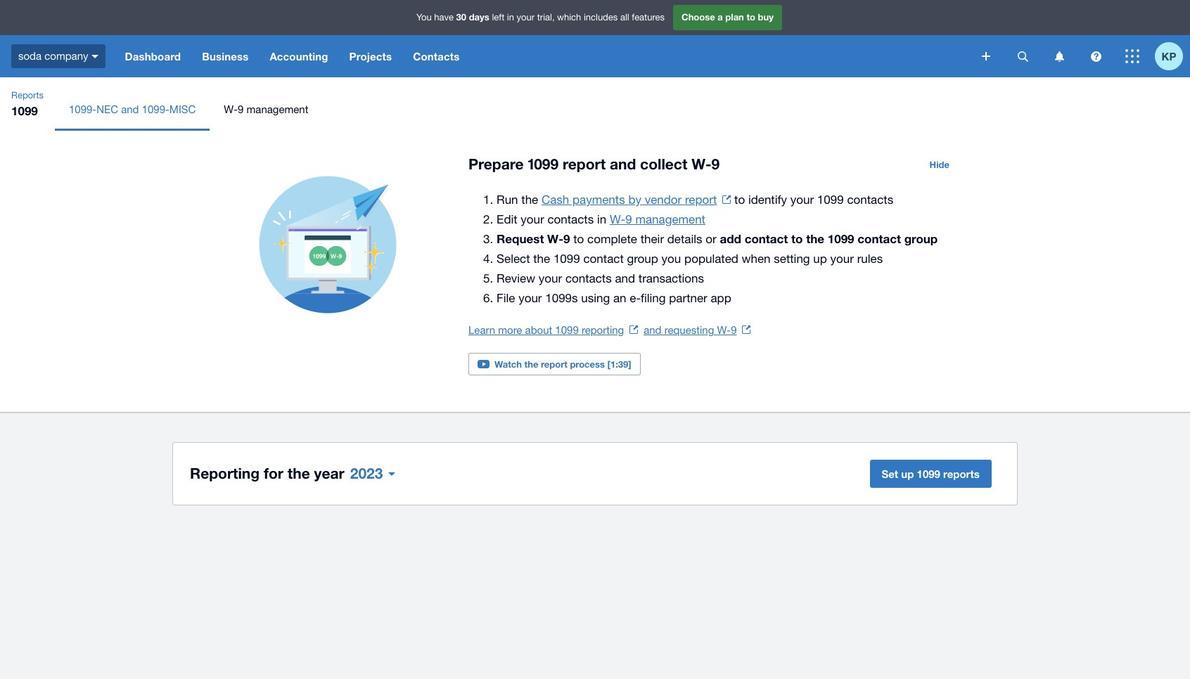 Task type: vqa. For each thing, say whether or not it's contained in the screenshot.
Hide button
yes



Task type: describe. For each thing, give the bounding box(es) containing it.
to up setting
[[791, 231, 803, 246]]

edit
[[497, 212, 517, 226]]

1099 inside reports 1099
[[11, 103, 38, 118]]

1099 up 1099s
[[553, 252, 580, 266]]

which
[[557, 12, 581, 23]]

transactions
[[639, 271, 704, 286]]

dashboard link
[[114, 35, 191, 77]]

kp
[[1162, 50, 1176, 62]]

run
[[497, 193, 518, 207]]

when
[[742, 252, 771, 266]]

and right nec in the left top of the page
[[121, 103, 139, 115]]

1 horizontal spatial contact
[[745, 231, 788, 246]]

1099 inside button
[[917, 468, 940, 480]]

features
[[632, 12, 665, 23]]

process
[[570, 359, 605, 370]]

payments
[[573, 193, 625, 207]]

1 horizontal spatial svg image
[[1017, 51, 1028, 62]]

prepare 1099 report and collect w-9
[[468, 155, 720, 173]]

to inside banner
[[747, 11, 755, 23]]

1099-nec and 1099-misc link
[[55, 89, 210, 131]]

details
[[667, 232, 702, 246]]

your down review on the left top
[[518, 291, 542, 305]]

more
[[498, 324, 522, 336]]

1099 down to identify your 1099 contacts
[[828, 231, 854, 246]]

kp button
[[1155, 35, 1190, 77]]

misc
[[169, 103, 196, 115]]

contacts
[[413, 50, 460, 63]]

their
[[641, 232, 664, 246]]

2 1099- from the left
[[142, 103, 169, 115]]

learn more about 1099 reporting
[[468, 324, 624, 336]]

or
[[706, 232, 716, 246]]

reporting
[[190, 465, 260, 482]]

days
[[469, 11, 489, 23]]

hide
[[930, 159, 950, 170]]

and up by
[[610, 155, 636, 173]]

svg image inside soda company popup button
[[92, 55, 99, 58]]

9 down the app
[[731, 324, 737, 336]]

reports link
[[6, 89, 49, 103]]

0 horizontal spatial svg image
[[982, 52, 990, 60]]

cash
[[542, 193, 569, 207]]

w-9 management link for to identify your 1099 contacts
[[610, 212, 705, 226]]

9 down by
[[625, 212, 632, 226]]

review
[[497, 271, 535, 286]]

learn more about 1099 reporting link
[[468, 324, 638, 336]]

the right the for
[[288, 465, 310, 482]]

request
[[497, 231, 544, 246]]

your up request
[[521, 212, 544, 226]]

soda company
[[18, 50, 88, 62]]

plan
[[725, 11, 744, 23]]

run the cash payments by vendor report
[[497, 193, 717, 207]]

and inside edit your contacts in w-9 management request w-9 to complete their details or add contact to the 1099 contact group select the 1099 contact group you populated when setting up your rules review your contacts and transactions file your 1099s using an e-filing partner app
[[615, 271, 635, 286]]

set
[[882, 468, 898, 480]]

soda company button
[[0, 35, 114, 77]]

choose a plan to buy
[[682, 11, 774, 23]]

business
[[202, 50, 249, 63]]

w-9 management
[[224, 103, 308, 115]]

main content containing prepare 1099 report and collect w-9
[[0, 131, 1190, 536]]

1099-nec and 1099-misc
[[69, 103, 196, 115]]

0 horizontal spatial group
[[627, 252, 658, 266]]

e-
[[630, 291, 641, 305]]

the right run
[[521, 193, 538, 207]]

your right identify
[[790, 193, 814, 207]]

w- right collect
[[691, 155, 711, 173]]

you
[[416, 12, 432, 23]]

nec
[[96, 103, 118, 115]]

up inside button
[[901, 468, 914, 480]]

2 horizontal spatial svg image
[[1091, 51, 1101, 62]]

company
[[44, 50, 88, 62]]

1099 right identify
[[817, 193, 844, 207]]

populated
[[684, 252, 738, 266]]

30
[[456, 11, 466, 23]]

your up 1099s
[[539, 271, 562, 286]]

rules
[[857, 252, 883, 266]]

year
[[314, 465, 344, 482]]

your inside you have 30 days left in your trial, which includes all features
[[517, 12, 535, 23]]

cash payments by vendor report link
[[542, 193, 731, 207]]

complete
[[587, 232, 637, 246]]

accounting
[[270, 50, 328, 63]]

you
[[662, 252, 681, 266]]

to left complete
[[573, 232, 584, 246]]

collect
[[640, 155, 687, 173]]

edit your contacts in w-9 management request w-9 to complete their details or add contact to the 1099 contact group select the 1099 contact group you populated when setting up your rules review your contacts and transactions file your 1099s using an e-filing partner app
[[497, 212, 938, 305]]

all
[[620, 12, 629, 23]]

the up setting
[[806, 231, 824, 246]]

report for collect
[[563, 155, 606, 173]]

w- right request
[[547, 231, 563, 246]]

accounting button
[[259, 35, 339, 77]]

and down filing
[[644, 324, 662, 336]]

you have 30 days left in your trial, which includes all features
[[416, 11, 665, 23]]

watch the report process [1:39]
[[494, 359, 631, 370]]

0 horizontal spatial contact
[[583, 252, 624, 266]]

1 horizontal spatial svg image
[[1055, 51, 1064, 62]]

requesting
[[664, 324, 714, 336]]



Task type: locate. For each thing, give the bounding box(es) containing it.
to left identify
[[734, 193, 745, 207]]

have
[[434, 12, 454, 23]]

1099
[[11, 103, 38, 118], [528, 155, 559, 173], [817, 193, 844, 207], [828, 231, 854, 246], [553, 252, 580, 266], [555, 324, 579, 336], [917, 468, 940, 480]]

0 horizontal spatial management
[[247, 103, 308, 115]]

identify
[[748, 193, 787, 207]]

and requesting w-9 link
[[644, 324, 751, 336]]

1099s
[[545, 291, 578, 305]]

an
[[613, 291, 626, 305]]

hide button
[[921, 153, 958, 176]]

0 horizontal spatial in
[[507, 12, 514, 23]]

9 down cash
[[563, 231, 570, 246]]

your left trial,
[[517, 12, 535, 23]]

banner
[[0, 0, 1190, 77]]

the right watch
[[524, 359, 538, 370]]

banner containing kp
[[0, 0, 1190, 77]]

1 horizontal spatial management
[[635, 212, 705, 226]]

app
[[711, 291, 731, 305]]

partner
[[669, 291, 707, 305]]

in
[[507, 12, 514, 23], [597, 212, 606, 226]]

group
[[904, 231, 938, 246], [627, 252, 658, 266]]

vendor
[[645, 193, 682, 207]]

1 horizontal spatial group
[[904, 231, 938, 246]]

1099- right reports 1099 at the top of page
[[69, 103, 96, 115]]

reports
[[11, 90, 44, 101]]

to
[[747, 11, 755, 23], [734, 193, 745, 207], [791, 231, 803, 246], [573, 232, 584, 246]]

projects button
[[339, 35, 402, 77]]

w-9 management link
[[210, 89, 322, 131], [610, 212, 705, 226]]

1 vertical spatial up
[[901, 468, 914, 480]]

set up 1099 reports
[[882, 468, 980, 480]]

9 right collect
[[711, 155, 720, 173]]

report left process
[[541, 359, 567, 370]]

to left buy
[[747, 11, 755, 23]]

1099 right about
[[555, 324, 579, 336]]

2023
[[350, 465, 383, 482]]

1099-
[[69, 103, 96, 115], [142, 103, 169, 115]]

1 horizontal spatial up
[[901, 468, 914, 480]]

setting
[[774, 252, 810, 266]]

0 vertical spatial up
[[813, 252, 827, 266]]

to identify your 1099 contacts
[[731, 193, 893, 207]]

1 horizontal spatial w-9 management link
[[610, 212, 705, 226]]

9
[[238, 103, 244, 115], [711, 155, 720, 173], [625, 212, 632, 226], [563, 231, 570, 246], [731, 324, 737, 336]]

1 vertical spatial w-9 management link
[[610, 212, 705, 226]]

and
[[121, 103, 139, 115], [610, 155, 636, 173], [615, 271, 635, 286], [644, 324, 662, 336]]

1 vertical spatial in
[[597, 212, 606, 226]]

w-9 management link up their
[[610, 212, 705, 226]]

up
[[813, 252, 827, 266], [901, 468, 914, 480]]

dashboard
[[125, 50, 181, 63]]

business button
[[191, 35, 259, 77]]

learn
[[468, 324, 495, 336]]

in inside edit your contacts in w-9 management request w-9 to complete their details or add contact to the 1099 contact group select the 1099 contact group you populated when setting up your rules review your contacts and transactions file your 1099s using an e-filing partner app
[[597, 212, 606, 226]]

prepare
[[468, 155, 524, 173]]

w- down the app
[[717, 324, 731, 336]]

up right set
[[901, 468, 914, 480]]

for
[[264, 465, 283, 482]]

file
[[497, 291, 515, 305]]

svg image
[[1125, 49, 1139, 63], [1055, 51, 1064, 62], [92, 55, 99, 58]]

your left "rules"
[[830, 252, 854, 266]]

menu containing 1099-nec and 1099-misc
[[55, 89, 1190, 131]]

contact up "rules"
[[858, 231, 901, 246]]

0 horizontal spatial 1099-
[[69, 103, 96, 115]]

management down vendor
[[635, 212, 705, 226]]

management down accounting popup button
[[247, 103, 308, 115]]

add
[[720, 231, 741, 246]]

up inside edit your contacts in w-9 management request w-9 to complete their details or add contact to the 1099 contact group select the 1099 contact group you populated when setting up your rules review your contacts and transactions file your 1099s using an e-filing partner app
[[813, 252, 827, 266]]

set up 1099 reports button
[[870, 460, 992, 488]]

a
[[718, 11, 723, 23]]

1 vertical spatial group
[[627, 252, 658, 266]]

w- up complete
[[610, 212, 625, 226]]

0 horizontal spatial svg image
[[92, 55, 99, 58]]

contacts down cash
[[547, 212, 594, 226]]

contact down complete
[[583, 252, 624, 266]]

1099- right nec in the left top of the page
[[142, 103, 169, 115]]

svg image
[[1017, 51, 1028, 62], [1091, 51, 1101, 62], [982, 52, 990, 60]]

in right "left"
[[507, 12, 514, 23]]

report for [1:39]
[[541, 359, 567, 370]]

the right select
[[533, 252, 550, 266]]

report right vendor
[[685, 193, 717, 207]]

2 horizontal spatial contact
[[858, 231, 901, 246]]

2023 button
[[344, 460, 401, 488]]

[1:39]
[[607, 359, 631, 370]]

left
[[492, 12, 504, 23]]

1 vertical spatial report
[[685, 193, 717, 207]]

1099 up cash
[[528, 155, 559, 173]]

contacts button
[[402, 35, 470, 77]]

0 horizontal spatial up
[[813, 252, 827, 266]]

reporting for the year
[[190, 465, 344, 482]]

1099 left reports
[[917, 468, 940, 480]]

the
[[521, 193, 538, 207], [806, 231, 824, 246], [533, 252, 550, 266], [524, 359, 538, 370], [288, 465, 310, 482]]

about
[[525, 324, 552, 336]]

includes
[[584, 12, 618, 23]]

in inside you have 30 days left in your trial, which includes all features
[[507, 12, 514, 23]]

1 horizontal spatial 1099-
[[142, 103, 169, 115]]

reports 1099
[[11, 90, 44, 118]]

report up payments
[[563, 155, 606, 173]]

contacts up using at the top of the page
[[565, 271, 612, 286]]

0 horizontal spatial w-9 management link
[[210, 89, 322, 131]]

buy
[[758, 11, 774, 23]]

management inside edit your contacts in w-9 management request w-9 to complete their details or add contact to the 1099 contact group select the 1099 contact group you populated when setting up your rules review your contacts and transactions file your 1099s using an e-filing partner app
[[635, 212, 705, 226]]

0 vertical spatial group
[[904, 231, 938, 246]]

1 horizontal spatial in
[[597, 212, 606, 226]]

contacts up "rules"
[[847, 193, 893, 207]]

2 horizontal spatial svg image
[[1125, 49, 1139, 63]]

0 vertical spatial w-9 management link
[[210, 89, 322, 131]]

reports
[[943, 468, 980, 480]]

contact
[[745, 231, 788, 246], [858, 231, 901, 246], [583, 252, 624, 266]]

select
[[497, 252, 530, 266]]

filing
[[641, 291, 666, 305]]

w-9 management link for reports 1099
[[210, 89, 322, 131]]

2 vertical spatial contacts
[[565, 271, 612, 286]]

report inside button
[[541, 359, 567, 370]]

up right setting
[[813, 252, 827, 266]]

0 vertical spatial report
[[563, 155, 606, 173]]

1 vertical spatial contacts
[[547, 212, 594, 226]]

0 vertical spatial management
[[247, 103, 308, 115]]

choose
[[682, 11, 715, 23]]

w-9 management link down accounting popup button
[[210, 89, 322, 131]]

projects
[[349, 50, 392, 63]]

w- right misc
[[224, 103, 238, 115]]

using
[[581, 291, 610, 305]]

0 vertical spatial contacts
[[847, 193, 893, 207]]

the inside "watch the report process [1:39]" button
[[524, 359, 538, 370]]

in down payments
[[597, 212, 606, 226]]

soda
[[18, 50, 42, 62]]

management
[[247, 103, 308, 115], [635, 212, 705, 226]]

9 down business
[[238, 103, 244, 115]]

watch the report process [1:39] button
[[468, 353, 640, 376]]

and up an
[[615, 271, 635, 286]]

menu
[[55, 89, 1190, 131]]

1099 down reports link
[[11, 103, 38, 118]]

2 vertical spatial report
[[541, 359, 567, 370]]

by
[[628, 193, 641, 207]]

watch
[[494, 359, 522, 370]]

trial,
[[537, 12, 555, 23]]

1 vertical spatial management
[[635, 212, 705, 226]]

contact up when
[[745, 231, 788, 246]]

and requesting w-9
[[644, 324, 737, 336]]

1 1099- from the left
[[69, 103, 96, 115]]

main content
[[0, 131, 1190, 536]]

reporting
[[582, 324, 624, 336]]

0 vertical spatial in
[[507, 12, 514, 23]]



